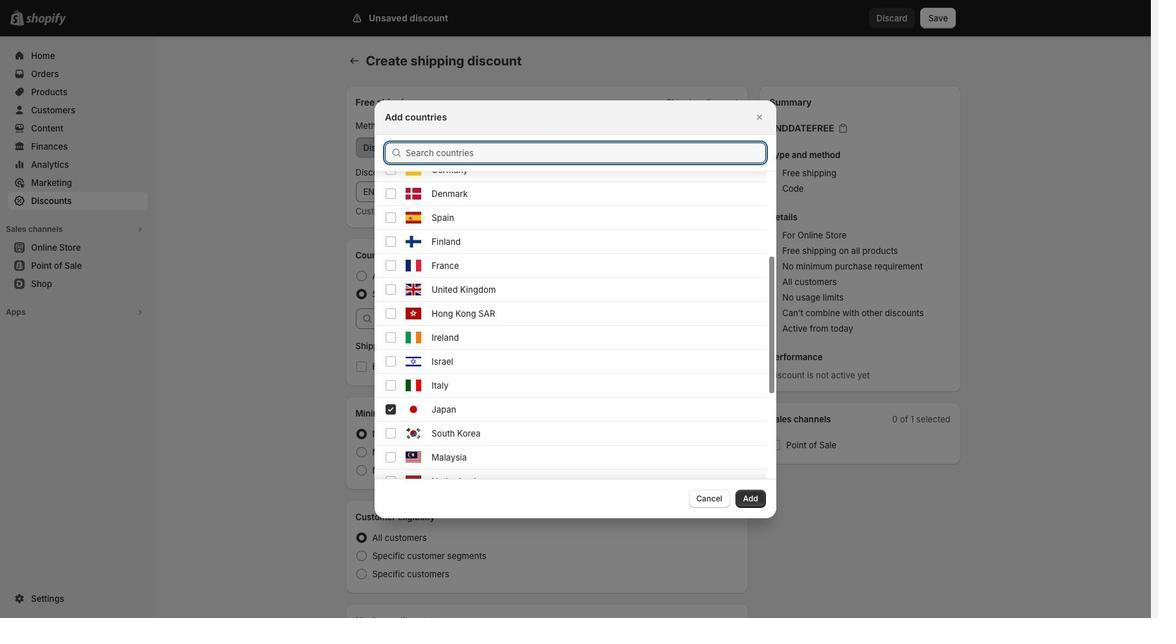 Task type: vqa. For each thing, say whether or not it's contained in the screenshot.
Dialog
yes



Task type: locate. For each thing, give the bounding box(es) containing it.
Search countries text field
[[406, 142, 766, 163]]

dialog
[[0, 100, 1152, 518]]



Task type: describe. For each thing, give the bounding box(es) containing it.
shopify image
[[26, 13, 66, 26]]



